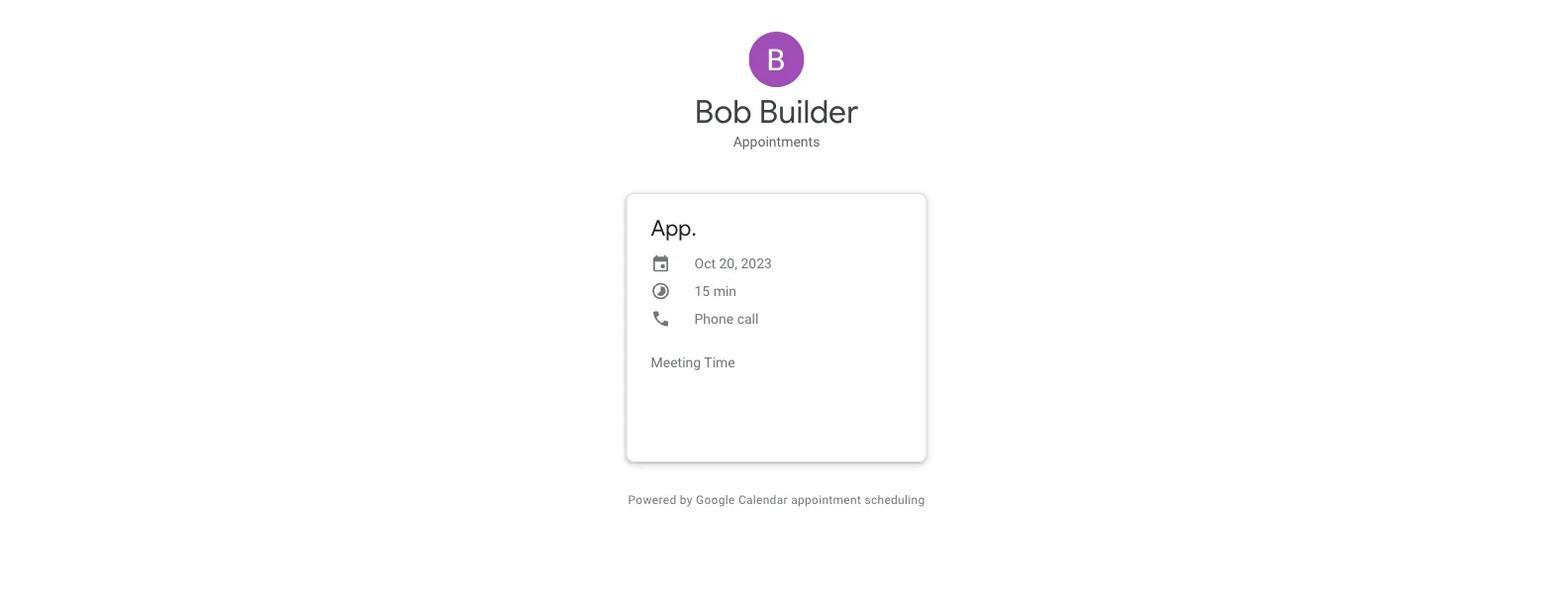 Task type: describe. For each thing, give the bounding box(es) containing it.
meeting
[[651, 354, 701, 370]]

powered by google calendar appointment scheduling
[[628, 493, 925, 507]]

time
[[704, 354, 735, 370]]

builder
[[759, 92, 859, 132]]

scheduling
[[865, 493, 925, 507]]

oct 20, 2023
[[695, 255, 772, 271]]

2023
[[741, 255, 772, 271]]

20,
[[719, 255, 738, 271]]

app.
[[651, 214, 697, 242]]

calendar
[[739, 493, 788, 507]]

call
[[737, 310, 759, 327]]

appointments
[[733, 133, 820, 150]]

min
[[714, 283, 737, 299]]

google
[[696, 493, 735, 507]]



Task type: vqa. For each thing, say whether or not it's contained in the screenshot.
Calendar
yes



Task type: locate. For each thing, give the bounding box(es) containing it.
powered
[[628, 493, 677, 507]]

15 min
[[695, 283, 737, 299]]

phone
[[695, 310, 734, 327]]

bob
[[695, 92, 752, 132]]

by
[[680, 493, 693, 507]]

oct
[[695, 255, 716, 271]]

meeting time
[[651, 354, 735, 370]]

15
[[695, 283, 710, 299]]

phone call
[[695, 310, 759, 327]]

bob builder appointments
[[695, 92, 859, 150]]

appointment
[[791, 493, 862, 507]]



